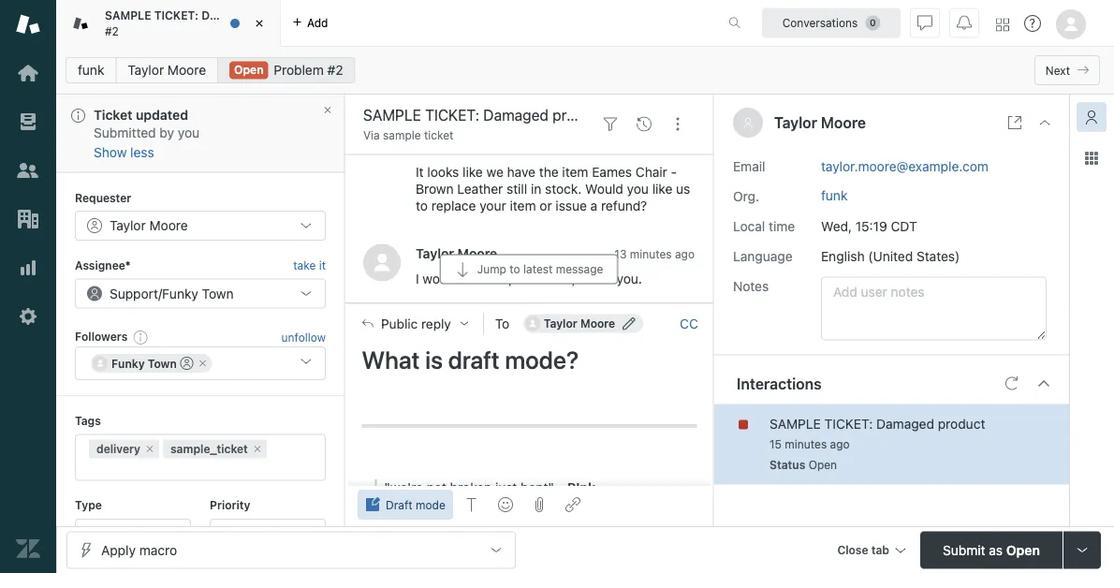 Task type: vqa. For each thing, say whether or not it's contained in the screenshot.
second 2023
no



Task type: describe. For each thing, give the bounding box(es) containing it.
or
[[540, 198, 552, 213]]

status
[[770, 459, 806, 472]]

tabs tab list
[[56, 0, 709, 47]]

sample ticket: damaged product #2
[[105, 9, 300, 37]]

i
[[416, 271, 419, 287]]

mode
[[416, 498, 446, 512]]

moore inside requester element
[[149, 218, 188, 233]]

ticket
[[94, 107, 133, 123]]

funky town option
[[91, 354, 212, 372]]

main element
[[0, 0, 56, 573]]

thank
[[416, 131, 453, 146]]

jump to latest message button
[[440, 254, 619, 284]]

you.
[[617, 271, 643, 287]]

thank
[[580, 271, 613, 287]]

damaged for sample ticket: damaged product 15 minutes ago status open
[[877, 416, 935, 431]]

format text image
[[464, 497, 479, 512]]

have
[[507, 164, 536, 180]]

cc button
[[680, 315, 699, 332]]

i would like a replacement, thank you.
[[416, 271, 643, 287]]

still
[[507, 181, 528, 197]]

13 minutes ago
[[615, 248, 695, 261]]

submitted
[[94, 125, 156, 141]]

local time
[[734, 218, 796, 234]]

eames
[[592, 164, 632, 180]]

- inside eames chair - brown leather still in stock. would you like us to replace your item or issue a refund?
[[671, 164, 677, 180]]

open inside secondary element
[[234, 63, 264, 76]]

damaged for sample ticket: damaged product #2
[[202, 9, 254, 22]]

submit
[[943, 542, 986, 558]]

funky inside the 'funky town' option
[[111, 356, 145, 370]]

get started image
[[16, 61, 40, 85]]

organizations image
[[16, 207, 40, 231]]

support
[[110, 285, 158, 301]]

tab
[[872, 544, 890, 557]]

what
[[362, 345, 420, 373]]

0 vertical spatial remove image
[[197, 357, 209, 369]]

avatar image
[[363, 244, 401, 282]]

filter image
[[603, 117, 618, 132]]

15 minutes ago text field
[[770, 438, 850, 451]]

via sample ticket
[[363, 129, 454, 142]]

moore up the taylor.moore@example.com
[[822, 114, 867, 132]]

like inside eames chair - brown leather still in stock. would you like us to replace your item or issue a refund?
[[653, 181, 673, 197]]

support / funky town
[[110, 285, 234, 301]]

13
[[615, 248, 627, 261]]

time
[[769, 218, 796, 234]]

draft mode
[[386, 498, 446, 512]]

assignee*
[[75, 258, 131, 271]]

customers image
[[16, 158, 40, 183]]

less
[[130, 144, 154, 160]]

replacement,
[[497, 271, 576, 287]]

0 horizontal spatial remove image
[[144, 443, 156, 454]]

open inside the sample ticket: damaged product 15 minutes ago status open
[[809, 459, 838, 472]]

next
[[1046, 64, 1071, 77]]

(united
[[869, 248, 914, 264]]

would
[[586, 181, 624, 197]]

not
[[427, 480, 447, 495]]

wed, 15:19 cdt
[[822, 218, 918, 234]]

taylor moore link inside secondary element
[[116, 57, 218, 83]]

conversationlabel log
[[345, 70, 714, 303]]

sample for sample ticket: damaged product #2
[[105, 9, 151, 22]]

eames chair - brown leather still in stock. would you like us to replace your item or issue a refund?
[[416, 164, 691, 213]]

p!nk
[[568, 480, 596, 495]]

edit user image
[[623, 317, 636, 330]]

#2 inside secondary element
[[328, 62, 343, 78]]

1 horizontal spatial item
[[563, 164, 589, 180]]

bent"
[[521, 480, 555, 495]]

zendesk support image
[[16, 12, 40, 37]]

mode?
[[505, 345, 579, 373]]

submit as open
[[943, 542, 1041, 558]]

1 vertical spatial funk link
[[822, 187, 848, 203]]

moore inside secondary element
[[168, 62, 206, 78]]

sample for sample ticket: damaged product 15 minutes ago status open
[[770, 416, 822, 431]]

sample_ticket
[[171, 442, 248, 455]]

ago inside the sample ticket: damaged product 15 minutes ago status open
[[831, 438, 850, 451]]

take it button
[[293, 255, 326, 275]]

taylor.moore@example.com image
[[525, 316, 540, 331]]

it
[[319, 258, 326, 271]]

draft
[[386, 498, 413, 512]]

get help image
[[1025, 15, 1042, 32]]

public
[[381, 316, 418, 331]]

view more details image
[[1008, 115, 1023, 130]]

local
[[734, 218, 766, 234]]

remove image
[[252, 443, 263, 454]]

requester element
[[75, 211, 326, 241]]

like for it looks like we have the item
[[463, 164, 483, 180]]

town inside option
[[148, 356, 177, 370]]

taylor moore right user image at the top right
[[775, 114, 867, 132]]

it looks like we have the item
[[416, 164, 592, 180]]

like for i would like a replacement, thank you.
[[462, 271, 483, 287]]

stock.
[[545, 181, 582, 197]]

ticket: for sample ticket: damaged product 15 minutes ago status open
[[825, 416, 873, 431]]

we
[[487, 164, 504, 180]]

conversations button
[[763, 8, 901, 38]]

taylor moore right taylor.moore@example.com icon
[[544, 317, 616, 330]]

"we're
[[384, 480, 423, 495]]

just
[[496, 480, 517, 495]]

ticket: for sample ticket: damaged product #2
[[154, 9, 199, 22]]

hide composer image
[[522, 296, 537, 311]]

user is an agent image
[[181, 356, 194, 370]]

it
[[416, 164, 424, 180]]

delivery
[[96, 442, 141, 455]]

type
[[75, 498, 102, 511]]

as
[[990, 542, 1003, 558]]

taylor moore inside requester element
[[110, 218, 188, 233]]

what is draft mode?
[[362, 345, 579, 373]]

tab containing sample ticket: damaged product
[[56, 0, 300, 47]]

draft
[[448, 345, 500, 373]]

13 minutes ago text field
[[615, 248, 695, 261]]

moore left edit user icon
[[581, 317, 616, 330]]

/
[[158, 285, 162, 301]]

item inside eames chair - brown leather still in stock. would you like us to replace your item or issue a refund?
[[510, 198, 536, 213]]

town inside assignee* element
[[202, 285, 234, 301]]

15
[[770, 438, 782, 451]]

show less button
[[94, 144, 154, 160]]

org.
[[734, 188, 760, 204]]

priority
[[210, 498, 250, 511]]

that.
[[503, 131, 530, 146]]

wed,
[[822, 218, 853, 234]]

add attachment image
[[532, 497, 547, 512]]

unfollow button
[[282, 328, 326, 345]]



Task type: locate. For each thing, give the bounding box(es) containing it.
funk link inside secondary element
[[66, 57, 117, 83]]

add
[[307, 16, 328, 30]]

0 vertical spatial town
[[202, 285, 234, 301]]

1 vertical spatial funky
[[111, 356, 145, 370]]

taylor moore inside secondary element
[[128, 62, 206, 78]]

1 vertical spatial a
[[486, 271, 493, 287]]

0 vertical spatial item
[[563, 164, 589, 180]]

1 horizontal spatial a
[[591, 198, 598, 213]]

events image
[[637, 117, 652, 132]]

funky right support
[[162, 285, 198, 301]]

item down 'still'
[[510, 198, 536, 213]]

0 vertical spatial like
[[463, 164, 483, 180]]

taylor moore
[[128, 62, 206, 78], [775, 114, 867, 132], [110, 218, 188, 233], [416, 246, 498, 261], [544, 317, 616, 330]]

1 horizontal spatial you
[[457, 131, 479, 146]]

sample
[[105, 9, 151, 22], [770, 416, 822, 431]]

taylor up would
[[416, 246, 454, 261]]

funky town
[[111, 356, 177, 370]]

- left p!nk
[[558, 480, 564, 495]]

cdt
[[891, 218, 918, 234]]

to
[[495, 316, 510, 331]]

leather
[[458, 181, 503, 197]]

ago inside conversationlabel "log"
[[675, 248, 695, 261]]

- inside public reply composer draft mode text box
[[558, 480, 564, 495]]

#2 right zendesk support icon at the top left of page
[[105, 24, 119, 37]]

info on adding followers image
[[133, 329, 148, 344]]

looks
[[427, 164, 459, 180]]

like down chair
[[653, 181, 673, 197]]

#2
[[105, 24, 119, 37], [328, 62, 343, 78]]

close image inside tabs tab list
[[250, 14, 269, 33]]

problem inside popup button
[[87, 525, 137, 541]]

open left the problem #2
[[234, 63, 264, 76]]

user image
[[743, 117, 754, 128]]

1 vertical spatial problem
[[87, 525, 137, 541]]

moore down "sample ticket: damaged product #2"
[[168, 62, 206, 78]]

funk up ticket
[[78, 62, 104, 78]]

1 vertical spatial minutes
[[785, 438, 827, 451]]

would
[[423, 271, 459, 287]]

taylor moore link up updated
[[116, 57, 218, 83]]

to down brown
[[416, 198, 428, 213]]

moore inside conversationlabel "log"
[[458, 246, 498, 261]]

1 horizontal spatial sample
[[770, 416, 822, 431]]

close tab button
[[829, 532, 913, 572]]

taylor moore up would
[[416, 246, 498, 261]]

0 horizontal spatial problem
[[87, 525, 137, 541]]

2 horizontal spatial open
[[1007, 542, 1041, 558]]

taylor inside requester element
[[110, 218, 146, 233]]

close tab
[[838, 544, 890, 557]]

- up us
[[671, 164, 677, 180]]

taylor moore down requester
[[110, 218, 188, 233]]

#2 up close ticket collision notification icon
[[328, 62, 343, 78]]

your
[[480, 198, 507, 213]]

1 horizontal spatial damaged
[[877, 416, 935, 431]]

taylor right user image at the top right
[[775, 114, 818, 132]]

town
[[202, 285, 234, 301], [148, 356, 177, 370]]

remove image
[[197, 357, 209, 369], [144, 443, 156, 454]]

0 horizontal spatial you
[[178, 125, 200, 141]]

to
[[416, 198, 428, 213], [510, 263, 521, 276]]

0 vertical spatial funk
[[78, 62, 104, 78]]

zendesk image
[[16, 537, 40, 561]]

taylor moore link
[[116, 57, 218, 83], [416, 246, 498, 261]]

1 vertical spatial taylor moore link
[[416, 246, 498, 261]]

email
[[734, 158, 766, 174]]

0 vertical spatial funk link
[[66, 57, 117, 83]]

funk link up wed, in the top right of the page
[[822, 187, 848, 203]]

0 horizontal spatial town
[[148, 356, 177, 370]]

1 vertical spatial sample
[[770, 416, 822, 431]]

product for sample ticket: damaged product 15 minutes ago status open
[[938, 416, 986, 431]]

problem inside secondary element
[[274, 62, 324, 78]]

Subject field
[[360, 104, 590, 126]]

language
[[734, 248, 793, 264]]

followers element
[[75, 346, 326, 380]]

0 vertical spatial ticket:
[[154, 9, 199, 22]]

ticket
[[424, 129, 454, 142]]

1 vertical spatial open
[[809, 459, 838, 472]]

taylor inside conversationlabel "log"
[[416, 246, 454, 261]]

problem down add 'popup button'
[[274, 62, 324, 78]]

like up leather
[[463, 164, 483, 180]]

the
[[539, 164, 559, 180]]

0 vertical spatial close image
[[250, 14, 269, 33]]

funk link up ticket
[[66, 57, 117, 83]]

0 horizontal spatial item
[[510, 198, 536, 213]]

0 horizontal spatial funk link
[[66, 57, 117, 83]]

ticket: inside the sample ticket: damaged product 15 minutes ago status open
[[825, 416, 873, 431]]

secondary element
[[56, 52, 1115, 89]]

1 vertical spatial town
[[148, 356, 177, 370]]

funk for the bottom funk link
[[822, 187, 848, 203]]

0 horizontal spatial open
[[234, 63, 264, 76]]

1 horizontal spatial open
[[809, 459, 838, 472]]

add button
[[281, 0, 340, 46]]

1 vertical spatial ticket:
[[825, 416, 873, 431]]

1 horizontal spatial to
[[510, 263, 521, 276]]

0 horizontal spatial ticket:
[[154, 9, 199, 22]]

0 horizontal spatial damaged
[[202, 9, 254, 22]]

1 vertical spatial #2
[[328, 62, 343, 78]]

taylor moore up updated
[[128, 62, 206, 78]]

jump to latest message
[[478, 263, 604, 276]]

is
[[425, 345, 443, 373]]

taylor moore inside conversationlabel "log"
[[416, 246, 498, 261]]

funk inside funk link
[[78, 62, 104, 78]]

minutes inside the sample ticket: damaged product 15 minutes ago status open
[[785, 438, 827, 451]]

1 vertical spatial product
[[938, 416, 986, 431]]

product inside the sample ticket: damaged product 15 minutes ago status open
[[938, 416, 986, 431]]

0 horizontal spatial ago
[[675, 248, 695, 261]]

taylor.moore@example.com
[[822, 158, 989, 174]]

followers
[[75, 330, 128, 343]]

problem #2
[[274, 62, 343, 78]]

15:19
[[856, 218, 888, 234]]

1 vertical spatial remove image
[[144, 443, 156, 454]]

you left for
[[457, 131, 479, 146]]

reporting image
[[16, 256, 40, 280]]

english
[[822, 248, 865, 264]]

alert
[[56, 95, 345, 173]]

apply macro
[[101, 542, 177, 558]]

funky inside assignee* element
[[162, 285, 198, 301]]

0 vertical spatial ago
[[675, 248, 695, 261]]

for
[[482, 131, 499, 146]]

open down 15 minutes ago text field
[[809, 459, 838, 472]]

requester
[[75, 190, 131, 204]]

0 horizontal spatial sample
[[105, 9, 151, 22]]

tab
[[56, 0, 300, 47]]

close image left add 'popup button'
[[250, 14, 269, 33]]

1 vertical spatial to
[[510, 263, 521, 276]]

public reply button
[[346, 304, 483, 343]]

1 horizontal spatial town
[[202, 285, 234, 301]]

you inside "ticket updated submitted by you show less"
[[178, 125, 200, 141]]

item up 'stock.'
[[563, 164, 589, 180]]

apply
[[101, 542, 136, 558]]

interactions
[[737, 375, 822, 393]]

0 vertical spatial open
[[234, 63, 264, 76]]

1 horizontal spatial taylor moore link
[[416, 246, 498, 261]]

brown
[[416, 181, 454, 197]]

open
[[234, 63, 264, 76], [809, 459, 838, 472], [1007, 542, 1041, 558]]

add link (cmd k) image
[[566, 497, 581, 512]]

public reply
[[381, 316, 451, 331]]

town left user is an agent icon
[[148, 356, 177, 370]]

taylor moore link up would
[[416, 246, 498, 261]]

to inside jump to latest message button
[[510, 263, 521, 276]]

taylor up updated
[[128, 62, 164, 78]]

problem for problem #2
[[274, 62, 324, 78]]

updated
[[136, 107, 188, 123]]

town right /
[[202, 285, 234, 301]]

0 vertical spatial a
[[591, 198, 598, 213]]

zendesk products image
[[997, 18, 1010, 31]]

moore
[[168, 62, 206, 78], [822, 114, 867, 132], [149, 218, 188, 233], [458, 246, 498, 261], [581, 317, 616, 330]]

product inside "sample ticket: damaged product #2"
[[257, 9, 300, 22]]

#2 inside "sample ticket: damaged product #2"
[[105, 24, 119, 37]]

next button
[[1035, 55, 1101, 85]]

1 horizontal spatial -
[[671, 164, 677, 180]]

-
[[671, 164, 677, 180], [558, 480, 564, 495]]

draft mode button
[[358, 490, 453, 520]]

2 horizontal spatial you
[[627, 181, 649, 197]]

views image
[[16, 110, 40, 134]]

taylor right taylor.moore@example.com icon
[[544, 317, 578, 330]]

0 vertical spatial -
[[671, 164, 677, 180]]

0 horizontal spatial minutes
[[630, 248, 672, 261]]

funkytownclown1@gmail.com image
[[93, 356, 108, 371]]

1 vertical spatial ago
[[831, 438, 850, 451]]

Add user notes text field
[[822, 277, 1047, 341]]

issue
[[556, 198, 587, 213]]

take it
[[293, 258, 326, 271]]

0 horizontal spatial -
[[558, 480, 564, 495]]

you inside eames chair - brown leather still in stock. would you like us to replace your item or issue a refund?
[[627, 181, 649, 197]]

1 horizontal spatial minutes
[[785, 438, 827, 451]]

by
[[160, 125, 174, 141]]

1 horizontal spatial problem
[[274, 62, 324, 78]]

problem
[[274, 62, 324, 78], [87, 525, 137, 541]]

open right the as
[[1007, 542, 1041, 558]]

us
[[677, 181, 691, 197]]

0 vertical spatial sample
[[105, 9, 151, 22]]

to inside eames chair - brown leather still in stock. would you like us to replace your item or issue a refund?
[[416, 198, 428, 213]]

like right would
[[462, 271, 483, 287]]

0 vertical spatial product
[[257, 9, 300, 22]]

1 horizontal spatial ticket:
[[825, 416, 873, 431]]

macro
[[139, 542, 177, 558]]

"we're not broken just bent" - p!nk
[[384, 480, 596, 495]]

message
[[556, 263, 604, 276]]

minutes inside conversationlabel "log"
[[630, 248, 672, 261]]

admin image
[[16, 304, 40, 329]]

1 vertical spatial -
[[558, 480, 564, 495]]

funky right funkytownclown1@gmail.com icon
[[111, 356, 145, 370]]

1 vertical spatial item
[[510, 198, 536, 213]]

funk up wed, in the top right of the page
[[822, 187, 848, 203]]

1 horizontal spatial close image
[[1038, 115, 1053, 130]]

remove image right user is an agent icon
[[197, 357, 209, 369]]

assignee* element
[[75, 278, 326, 308]]

1 horizontal spatial remove image
[[197, 357, 209, 369]]

1 vertical spatial damaged
[[877, 416, 935, 431]]

1 horizontal spatial funky
[[162, 285, 198, 301]]

you right by
[[178, 125, 200, 141]]

taylor
[[128, 62, 164, 78], [775, 114, 818, 132], [110, 218, 146, 233], [416, 246, 454, 261], [544, 317, 578, 330]]

2 vertical spatial like
[[462, 271, 483, 287]]

to right the jump
[[510, 263, 521, 276]]

2 vertical spatial open
[[1007, 542, 1041, 558]]

0 horizontal spatial funky
[[111, 356, 145, 370]]

moore up support / funky town
[[149, 218, 188, 233]]

alert containing ticket updated
[[56, 95, 345, 173]]

minutes
[[630, 248, 672, 261], [785, 438, 827, 451]]

problem for problem
[[87, 525, 137, 541]]

1 horizontal spatial funk link
[[822, 187, 848, 203]]

sample inside the sample ticket: damaged product 15 minutes ago status open
[[770, 416, 822, 431]]

problem up apply
[[87, 525, 137, 541]]

0 horizontal spatial product
[[257, 9, 300, 22]]

close
[[838, 544, 869, 557]]

in
[[531, 181, 542, 197]]

0 horizontal spatial funk
[[78, 62, 104, 78]]

apps image
[[1085, 151, 1100, 166]]

unfollow
[[282, 330, 326, 343]]

sample inside "sample ticket: damaged product #2"
[[105, 9, 151, 22]]

displays possible ticket submission types image
[[1076, 543, 1090, 558]]

a inside eames chair - brown leather still in stock. would you like us to replace your item or issue a refund?
[[591, 198, 598, 213]]

damaged inside the sample ticket: damaged product 15 minutes ago status open
[[877, 416, 935, 431]]

0 horizontal spatial a
[[486, 271, 493, 287]]

urgent
[[222, 525, 264, 541]]

taylor moore link inside conversationlabel "log"
[[416, 246, 498, 261]]

conversations
[[783, 16, 858, 30]]

1 horizontal spatial funk
[[822, 187, 848, 203]]

moore up the jump
[[458, 246, 498, 261]]

0 vertical spatial taylor moore link
[[116, 57, 218, 83]]

sample ticket: damaged product 15 minutes ago status open
[[770, 416, 986, 472]]

product for sample ticket: damaged product #2
[[257, 9, 300, 22]]

minutes right the 13
[[630, 248, 672, 261]]

1 vertical spatial close image
[[1038, 115, 1053, 130]]

button displays agent's chat status as invisible. image
[[918, 15, 933, 30]]

1 vertical spatial funk
[[822, 187, 848, 203]]

you down chair
[[627, 181, 649, 197]]

notifications image
[[957, 15, 972, 30]]

remove image right delivery on the left of the page
[[144, 443, 156, 454]]

latest
[[524, 263, 553, 276]]

taylor inside secondary element
[[128, 62, 164, 78]]

funk for funk link inside secondary element
[[78, 62, 104, 78]]

show
[[94, 144, 127, 160]]

product
[[257, 9, 300, 22], [938, 416, 986, 431]]

customer context image
[[1085, 110, 1100, 125]]

minutes up status
[[785, 438, 827, 451]]

ago right the 13
[[675, 248, 695, 261]]

english (united states)
[[822, 248, 961, 264]]

0 horizontal spatial taylor moore link
[[116, 57, 218, 83]]

take
[[293, 258, 316, 271]]

0 horizontal spatial close image
[[250, 14, 269, 33]]

damaged
[[202, 9, 254, 22], [877, 416, 935, 431]]

close ticket collision notification image
[[322, 104, 334, 116]]

1 horizontal spatial #2
[[328, 62, 343, 78]]

0 horizontal spatial #2
[[105, 24, 119, 37]]

via
[[363, 129, 380, 142]]

0 vertical spatial #2
[[105, 24, 119, 37]]

ticket: inside "sample ticket: damaged product #2"
[[154, 9, 199, 22]]

0 vertical spatial minutes
[[630, 248, 672, 261]]

0 horizontal spatial to
[[416, 198, 428, 213]]

insert emojis image
[[498, 497, 513, 512]]

close image right 'view more details' image
[[1038, 115, 1053, 130]]

user image
[[745, 118, 752, 128]]

additional actions image
[[585, 246, 600, 261]]

1 horizontal spatial ago
[[831, 438, 850, 451]]

refund?
[[601, 198, 648, 213]]

0 vertical spatial damaged
[[202, 9, 254, 22]]

1 vertical spatial like
[[653, 181, 673, 197]]

taylor down requester
[[110, 218, 146, 233]]

ticket actions image
[[671, 117, 686, 132]]

funk
[[78, 62, 104, 78], [822, 187, 848, 203]]

0 vertical spatial funky
[[162, 285, 198, 301]]

Public reply composer Draft mode text field
[[354, 343, 705, 554]]

damaged inside "sample ticket: damaged product #2"
[[202, 9, 254, 22]]

ago right 15
[[831, 438, 850, 451]]

close image
[[250, 14, 269, 33], [1038, 115, 1053, 130]]

funky
[[162, 285, 198, 301], [111, 356, 145, 370]]

1 horizontal spatial product
[[938, 416, 986, 431]]

a
[[591, 198, 598, 213], [486, 271, 493, 287]]

0 vertical spatial problem
[[274, 62, 324, 78]]

0 vertical spatial to
[[416, 198, 428, 213]]

replace
[[432, 198, 476, 213]]



